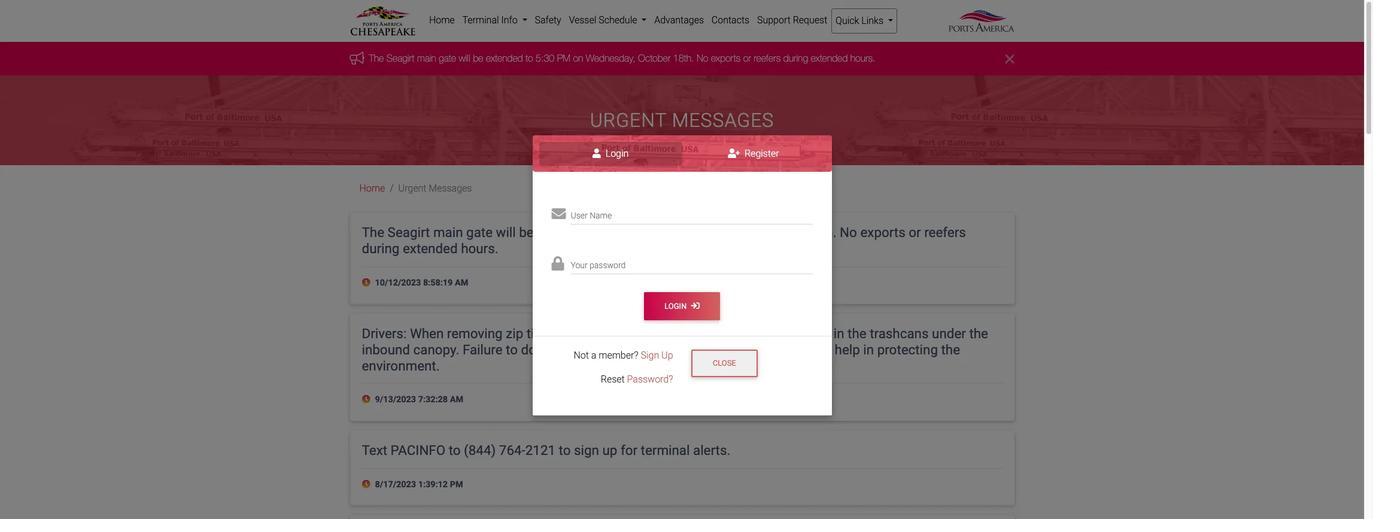 Task type: locate. For each thing, give the bounding box(es) containing it.
october inside alert
[[638, 53, 671, 64]]

0 horizontal spatial ties
[[527, 326, 548, 341]]

0 vertical spatial inbound
[[589, 326, 637, 341]]

1 vertical spatial 5:30
[[611, 225, 637, 240]]

text
[[362, 443, 387, 458]]

1 horizontal spatial or
[[909, 225, 921, 240]]

advantages
[[655, 14, 704, 26]]

home for the rightmost "home" link
[[429, 14, 455, 26]]

1 horizontal spatial a
[[632, 342, 639, 357]]

to left sign
[[559, 443, 571, 458]]

am
[[455, 278, 468, 288], [450, 395, 463, 405]]

member?
[[599, 350, 639, 361]]

1 vertical spatial on
[[663, 225, 678, 240]]

am right 7:32:28
[[450, 395, 463, 405]]

main
[[417, 53, 436, 64], [434, 225, 463, 240]]

drivers: when removing zip ties at the inbound lanes, please dispose of the ties in the trashcans under the inbound canopy.  failure to do so will result in a one day ban. thank you for your help in protecting the environment.
[[362, 326, 989, 373]]

0 horizontal spatial october
[[638, 53, 671, 64]]

zip
[[506, 326, 523, 341]]

during
[[784, 53, 808, 64], [362, 241, 400, 256]]

0 vertical spatial wednesday,
[[586, 53, 636, 64]]

inbound up 'result'
[[589, 326, 637, 341]]

urgent
[[399, 183, 427, 194]]

support request link
[[754, 8, 832, 32]]

the seagirt main gate will be extended to 5:30 pm on wednesday, october 18th.  no exports or reefers during extended hours.
[[369, 53, 876, 64], [362, 225, 966, 256]]

0 vertical spatial 5:30
[[536, 53, 555, 64]]

2 horizontal spatial will
[[558, 342, 578, 357]]

or inside alert
[[744, 53, 751, 64]]

0 horizontal spatial during
[[362, 241, 400, 256]]

to down zip
[[506, 342, 518, 357]]

9/13/2023
[[375, 395, 416, 405]]

1 vertical spatial for
[[621, 443, 638, 458]]

urgent messages
[[399, 183, 472, 194]]

seagirt down urgent
[[388, 225, 430, 240]]

be inside the seagirt main gate will be extended to 5:30 pm on wednesday, october 18th.  no exports or reefers during extended hours. alert
[[473, 53, 483, 64]]

hours. inside alert
[[851, 53, 876, 64]]

1 vertical spatial home link
[[360, 183, 385, 194]]

on
[[573, 53, 583, 64], [663, 225, 678, 240]]

0 horizontal spatial gate
[[439, 53, 456, 64]]

0 horizontal spatial 18th.
[[674, 53, 694, 64]]

1 vertical spatial during
[[362, 241, 400, 256]]

user plus image
[[728, 149, 740, 158]]

0 vertical spatial reefers
[[754, 53, 781, 64]]

5:30
[[536, 53, 555, 64], [611, 225, 637, 240]]

to
[[526, 53, 533, 64], [595, 225, 607, 240], [506, 342, 518, 357], [449, 443, 461, 458], [559, 443, 571, 458]]

reefers inside the seagirt main gate will be extended to 5:30 pm on wednesday, october 18th.  no exports or reefers during extended hours. alert
[[754, 53, 781, 64]]

1 ties from the left
[[527, 326, 548, 341]]

inbound down drivers:
[[362, 342, 410, 357]]

main inside alert
[[417, 53, 436, 64]]

text pacinfo to (844) 764-2121 to sign up for terminal alerts.
[[362, 443, 731, 458]]

0 vertical spatial seagirt
[[387, 53, 415, 64]]

1 horizontal spatial gate
[[467, 225, 493, 240]]

do
[[521, 342, 536, 357]]

close image
[[1006, 52, 1015, 66]]

will inside drivers: when removing zip ties at the inbound lanes, please dispose of the ties in the trashcans under the inbound canopy.  failure to do so will result in a one day ban. thank you for your help in protecting the environment.
[[558, 342, 578, 357]]

to down safety link
[[526, 53, 533, 64]]

2 clock image from the top
[[362, 395, 373, 404]]

1 horizontal spatial wednesday,
[[682, 225, 753, 240]]

1 vertical spatial the seagirt main gate will be extended to 5:30 pm on wednesday, october 18th.  no exports or reefers during extended hours.
[[362, 225, 966, 256]]

1 horizontal spatial hours.
[[851, 53, 876, 64]]

login
[[604, 148, 629, 159], [665, 302, 689, 311]]

0 horizontal spatial inbound
[[362, 342, 410, 357]]

9/13/2023 7:32:28 am
[[373, 395, 463, 405]]

the right under
[[970, 326, 989, 341]]

seagirt right bullhorn icon
[[387, 53, 415, 64]]

1 vertical spatial home
[[360, 183, 385, 194]]

close button
[[691, 350, 758, 377]]

ties up your
[[809, 326, 831, 341]]

in right 'result'
[[618, 342, 628, 357]]

0 horizontal spatial no
[[697, 53, 709, 64]]

0 vertical spatial the
[[369, 53, 384, 64]]

during up 10/12/2023
[[362, 241, 400, 256]]

1 horizontal spatial login
[[665, 302, 689, 311]]

am right 8:58:19
[[455, 278, 468, 288]]

0 horizontal spatial in
[[618, 342, 628, 357]]

0 vertical spatial during
[[784, 53, 808, 64]]

be
[[473, 53, 483, 64], [519, 225, 534, 240]]

0 horizontal spatial wednesday,
[[586, 53, 636, 64]]

1 horizontal spatial during
[[784, 53, 808, 64]]

or
[[744, 53, 751, 64], [909, 225, 921, 240]]

clock image left 9/13/2023
[[362, 395, 373, 404]]

login inside tab list
[[604, 148, 629, 159]]

password? link
[[627, 374, 673, 385]]

0 vertical spatial will
[[459, 53, 470, 64]]

0 vertical spatial or
[[744, 53, 751, 64]]

reset password?
[[601, 374, 673, 385]]

alerts.
[[693, 443, 731, 458]]

in
[[834, 326, 845, 341], [618, 342, 628, 357], [864, 342, 874, 357]]

password
[[590, 261, 626, 270]]

thank
[[721, 342, 758, 357]]

gate
[[439, 53, 456, 64], [467, 225, 493, 240]]

exports
[[711, 53, 741, 64], [861, 225, 906, 240]]

clock image left 8/17/2023
[[362, 480, 373, 489]]

support
[[757, 14, 791, 26]]

to down the name
[[595, 225, 607, 240]]

0 horizontal spatial exports
[[711, 53, 741, 64]]

to inside alert
[[526, 53, 533, 64]]

0 horizontal spatial login
[[604, 148, 629, 159]]

pm right 1:39:12
[[450, 480, 463, 490]]

0 vertical spatial pm
[[557, 53, 571, 64]]

1 vertical spatial october
[[756, 225, 803, 240]]

for
[[786, 342, 803, 357], [621, 443, 638, 458]]

in right help at the right of the page
[[864, 342, 874, 357]]

0 vertical spatial main
[[417, 53, 436, 64]]

0 horizontal spatial will
[[459, 53, 470, 64]]

2 vertical spatial pm
[[450, 480, 463, 490]]

1 vertical spatial am
[[450, 395, 463, 405]]

0 vertical spatial the seagirt main gate will be extended to 5:30 pm on wednesday, october 18th.  no exports or reefers during extended hours.
[[369, 53, 876, 64]]

1 horizontal spatial will
[[496, 225, 516, 240]]

1 vertical spatial or
[[909, 225, 921, 240]]

1 vertical spatial be
[[519, 225, 534, 240]]

0 vertical spatial gate
[[439, 53, 456, 64]]

3 clock image from the top
[[362, 480, 373, 489]]

seagirt inside alert
[[387, 53, 415, 64]]

0 vertical spatial home
[[429, 14, 455, 26]]

0 vertical spatial no
[[697, 53, 709, 64]]

pm
[[557, 53, 571, 64], [640, 225, 660, 240], [450, 480, 463, 490]]

1 vertical spatial reefers
[[925, 225, 966, 240]]

0 vertical spatial october
[[638, 53, 671, 64]]

reefers
[[754, 53, 781, 64], [925, 225, 966, 240]]

pm down user name text field
[[640, 225, 660, 240]]

register link
[[682, 142, 825, 166]]

0 horizontal spatial for
[[621, 443, 638, 458]]

0 vertical spatial login
[[604, 148, 629, 159]]

0 vertical spatial clock image
[[362, 279, 373, 287]]

on inside the seagirt main gate will be extended to 5:30 pm on wednesday, october 18th.  no exports or reefers during extended hours.
[[663, 225, 678, 240]]

2 vertical spatial will
[[558, 342, 578, 357]]

1 horizontal spatial home
[[429, 14, 455, 26]]

pacinfo
[[391, 443, 446, 458]]

quick
[[836, 15, 860, 26]]

0 horizontal spatial or
[[744, 53, 751, 64]]

1 vertical spatial will
[[496, 225, 516, 240]]

18th.
[[674, 53, 694, 64], [807, 225, 837, 240]]

1 horizontal spatial pm
[[557, 53, 571, 64]]

environment.
[[362, 358, 440, 373]]

no inside alert
[[697, 53, 709, 64]]

for right up
[[621, 443, 638, 458]]

1 vertical spatial no
[[840, 225, 857, 240]]

inbound
[[589, 326, 637, 341], [362, 342, 410, 357]]

the
[[369, 53, 384, 64], [362, 225, 384, 240]]

october
[[638, 53, 671, 64], [756, 225, 803, 240]]

1 vertical spatial inbound
[[362, 342, 410, 357]]

login button
[[644, 292, 720, 320]]

1 horizontal spatial october
[[756, 225, 803, 240]]

0 vertical spatial be
[[473, 53, 483, 64]]

up
[[662, 350, 673, 361]]

ties up do
[[527, 326, 548, 341]]

a left the sign
[[632, 342, 639, 357]]

pm down safety link
[[557, 53, 571, 64]]

tab list containing login
[[533, 135, 832, 172]]

user image
[[593, 149, 601, 158]]

help
[[835, 342, 860, 357]]

5:30 down safety link
[[536, 53, 555, 64]]

1 horizontal spatial for
[[786, 342, 803, 357]]

5:30 down the name
[[611, 225, 637, 240]]

home link
[[425, 8, 459, 32], [360, 183, 385, 194]]

1 horizontal spatial on
[[663, 225, 678, 240]]

1 horizontal spatial in
[[834, 326, 845, 341]]

1 horizontal spatial 5:30
[[611, 225, 637, 240]]

1 horizontal spatial home link
[[425, 8, 459, 32]]

a right 'not' at the left of the page
[[591, 350, 597, 361]]

1 vertical spatial pm
[[640, 225, 660, 240]]

0 vertical spatial am
[[455, 278, 468, 288]]

to left (844)
[[449, 443, 461, 458]]

0 vertical spatial for
[[786, 342, 803, 357]]

0 vertical spatial on
[[573, 53, 583, 64]]

1 vertical spatial login
[[665, 302, 689, 311]]

1 vertical spatial clock image
[[362, 395, 373, 404]]

0 vertical spatial home link
[[425, 8, 459, 32]]

login right the user icon
[[604, 148, 629, 159]]

1 vertical spatial seagirt
[[388, 225, 430, 240]]

1 horizontal spatial ties
[[809, 326, 831, 341]]

ties
[[527, 326, 548, 341], [809, 326, 831, 341]]

home for left "home" link
[[360, 183, 385, 194]]

1 vertical spatial hours.
[[461, 241, 499, 256]]

for inside drivers: when removing zip ties at the inbound lanes, please dispose of the ties in the trashcans under the inbound canopy.  failure to do so will result in a one day ban. thank you for your help in protecting the environment.
[[786, 342, 803, 357]]

2 horizontal spatial pm
[[640, 225, 660, 240]]

0 horizontal spatial reefers
[[754, 53, 781, 64]]

1 horizontal spatial reefers
[[925, 225, 966, 240]]

tab list
[[533, 135, 832, 172]]

2 ties from the left
[[809, 326, 831, 341]]

1 horizontal spatial no
[[840, 225, 857, 240]]

1 vertical spatial wednesday,
[[682, 225, 753, 240]]

clock image
[[362, 279, 373, 287], [362, 395, 373, 404], [362, 480, 373, 489]]

0 horizontal spatial on
[[573, 53, 583, 64]]

home
[[429, 14, 455, 26], [360, 183, 385, 194]]

not
[[574, 350, 589, 361]]

hours.
[[851, 53, 876, 64], [461, 241, 499, 256]]

1 vertical spatial 18th.
[[807, 225, 837, 240]]

trashcans
[[870, 326, 929, 341]]

your
[[571, 261, 588, 270]]

0 horizontal spatial home
[[360, 183, 385, 194]]

clock image left 10/12/2023
[[362, 279, 373, 287]]

0 vertical spatial 18th.
[[674, 53, 694, 64]]

for right you
[[786, 342, 803, 357]]

login left sign in image
[[665, 302, 689, 311]]

2 vertical spatial clock image
[[362, 480, 373, 489]]

1 vertical spatial exports
[[861, 225, 906, 240]]

a
[[632, 342, 639, 357], [591, 350, 597, 361]]

0 vertical spatial exports
[[711, 53, 741, 64]]

during down support request link on the top of the page
[[784, 53, 808, 64]]

5:30 inside the seagirt main gate will be extended to 5:30 pm on wednesday, october 18th.  no exports or reefers during extended hours. alert
[[536, 53, 555, 64]]

no
[[697, 53, 709, 64], [840, 225, 857, 240]]

in up help at the right of the page
[[834, 326, 845, 341]]

the inside the seagirt main gate will be extended to 5:30 pm on wednesday, october 18th.  no exports or reefers during extended hours. alert
[[369, 53, 384, 64]]

1 clock image from the top
[[362, 279, 373, 287]]



Task type: vqa. For each thing, say whether or not it's contained in the screenshot.
'0700'
no



Task type: describe. For each thing, give the bounding box(es) containing it.
safety link
[[531, 8, 565, 32]]

of
[[771, 326, 784, 341]]

canopy.
[[413, 342, 459, 357]]

8/17/2023 1:39:12 pm
[[373, 480, 463, 490]]

user
[[571, 211, 588, 220]]

the seagirt main gate will be extended to 5:30 pm on wednesday, october 18th.  no exports or reefers during extended hours. link
[[369, 53, 876, 64]]

protecting
[[878, 342, 938, 357]]

lanes,
[[640, 326, 675, 341]]

sign up link
[[641, 350, 673, 361]]

pm inside alert
[[557, 53, 571, 64]]

1 vertical spatial the
[[362, 225, 384, 240]]

request
[[793, 14, 828, 26]]

envelope image
[[552, 207, 566, 221]]

7:32:28
[[418, 395, 448, 405]]

quick links link
[[832, 8, 898, 34]]

one
[[642, 342, 664, 357]]

the up help at the right of the page
[[848, 326, 867, 341]]

quick links
[[836, 15, 886, 26]]

reset
[[601, 374, 625, 385]]

messages
[[429, 183, 472, 194]]

bullhorn image
[[350, 51, 369, 65]]

wednesday, inside the seagirt main gate will be extended to 5:30 pm on wednesday, october 18th.  no exports or reefers during extended hours. alert
[[586, 53, 636, 64]]

drivers:
[[362, 326, 407, 341]]

dispose
[[721, 326, 768, 341]]

close
[[713, 359, 736, 368]]

safety
[[535, 14, 561, 26]]

result
[[581, 342, 614, 357]]

register
[[743, 148, 779, 159]]

under
[[932, 326, 966, 341]]

sign
[[641, 350, 659, 361]]

removing
[[447, 326, 503, 341]]

will inside alert
[[459, 53, 470, 64]]

day
[[668, 342, 689, 357]]

1:39:12
[[418, 480, 448, 490]]

10/12/2023 8:58:19 am
[[373, 278, 468, 288]]

contacts link
[[708, 8, 754, 32]]

1 vertical spatial main
[[434, 225, 463, 240]]

Your password password field
[[571, 253, 813, 275]]

a inside drivers: when removing zip ties at the inbound lanes, please dispose of the ties in the trashcans under the inbound canopy.  failure to do so will result in a one day ban. thank you for your help in protecting the environment.
[[632, 342, 639, 357]]

the seagirt main gate will be extended to 5:30 pm on wednesday, october 18th.  no exports or reefers during extended hours. alert
[[0, 42, 1365, 76]]

2121
[[526, 443, 556, 458]]

login link
[[539, 142, 682, 166]]

1 horizontal spatial exports
[[861, 225, 906, 240]]

you
[[761, 342, 782, 357]]

sign in image
[[691, 302, 700, 310]]

10/12/2023
[[375, 278, 421, 288]]

(844)
[[464, 443, 496, 458]]

not a member? sign up
[[574, 350, 673, 361]]

the down under
[[942, 342, 961, 357]]

during inside the seagirt main gate will be extended to 5:30 pm on wednesday, october 18th.  no exports or reefers during extended hours.
[[362, 241, 400, 256]]

your password
[[571, 261, 626, 270]]

exports inside the seagirt main gate will be extended to 5:30 pm on wednesday, october 18th.  no exports or reefers during extended hours. alert
[[711, 53, 741, 64]]

the seagirt main gate will be extended to 5:30 pm on wednesday, october 18th.  no exports or reefers during extended hours. inside alert
[[369, 53, 876, 64]]

up
[[603, 443, 618, 458]]

0 horizontal spatial pm
[[450, 480, 463, 490]]

0 horizontal spatial a
[[591, 350, 597, 361]]

the right at
[[567, 326, 586, 341]]

advantages link
[[651, 8, 708, 32]]

your
[[806, 342, 832, 357]]

clock image for the seagirt main gate will be extended to 5:30 pm on wednesday, october 18th.  no exports or reefers during extended hours.
[[362, 279, 373, 287]]

failure
[[463, 342, 503, 357]]

ban.
[[692, 342, 718, 357]]

User Name text field
[[571, 203, 813, 224]]

18th. inside alert
[[674, 53, 694, 64]]

lock image
[[552, 257, 564, 271]]

1 vertical spatial gate
[[467, 225, 493, 240]]

clock image for drivers: when removing zip ties at the inbound lanes, please dispose of the ties in the trashcans under the inbound canopy.  failure to do so will result in a one day ban. thank you for your help in protecting the environment.
[[362, 395, 373, 404]]

1 horizontal spatial 18th.
[[807, 225, 837, 240]]

1 horizontal spatial inbound
[[589, 326, 637, 341]]

sign
[[574, 443, 599, 458]]

am for canopy.
[[450, 395, 463, 405]]

0 horizontal spatial hours.
[[461, 241, 499, 256]]

links
[[862, 15, 884, 26]]

when
[[410, 326, 444, 341]]

user name
[[571, 211, 612, 220]]

8:58:19
[[423, 278, 453, 288]]

gate inside alert
[[439, 53, 456, 64]]

clock image for text pacinfo to (844) 764-2121 to sign up for terminal alerts.
[[362, 480, 373, 489]]

the right the of
[[787, 326, 806, 341]]

please
[[678, 326, 718, 341]]

0 horizontal spatial home link
[[360, 183, 385, 194]]

2 horizontal spatial in
[[864, 342, 874, 357]]

so
[[540, 342, 554, 357]]

during inside alert
[[784, 53, 808, 64]]

contacts
[[712, 14, 750, 26]]

login inside button
[[665, 302, 689, 311]]

to inside drivers: when removing zip ties at the inbound lanes, please dispose of the ties in the trashcans under the inbound canopy.  failure to do so will result in a one day ban. thank you for your help in protecting the environment.
[[506, 342, 518, 357]]

8/17/2023
[[375, 480, 416, 490]]

on inside the seagirt main gate will be extended to 5:30 pm on wednesday, october 18th.  no exports or reefers during extended hours. alert
[[573, 53, 583, 64]]

764-
[[499, 443, 526, 458]]

at
[[552, 326, 563, 341]]

support request
[[757, 14, 828, 26]]

am for hours.
[[455, 278, 468, 288]]

name
[[590, 211, 612, 220]]

terminal
[[641, 443, 690, 458]]

password?
[[627, 374, 673, 385]]



